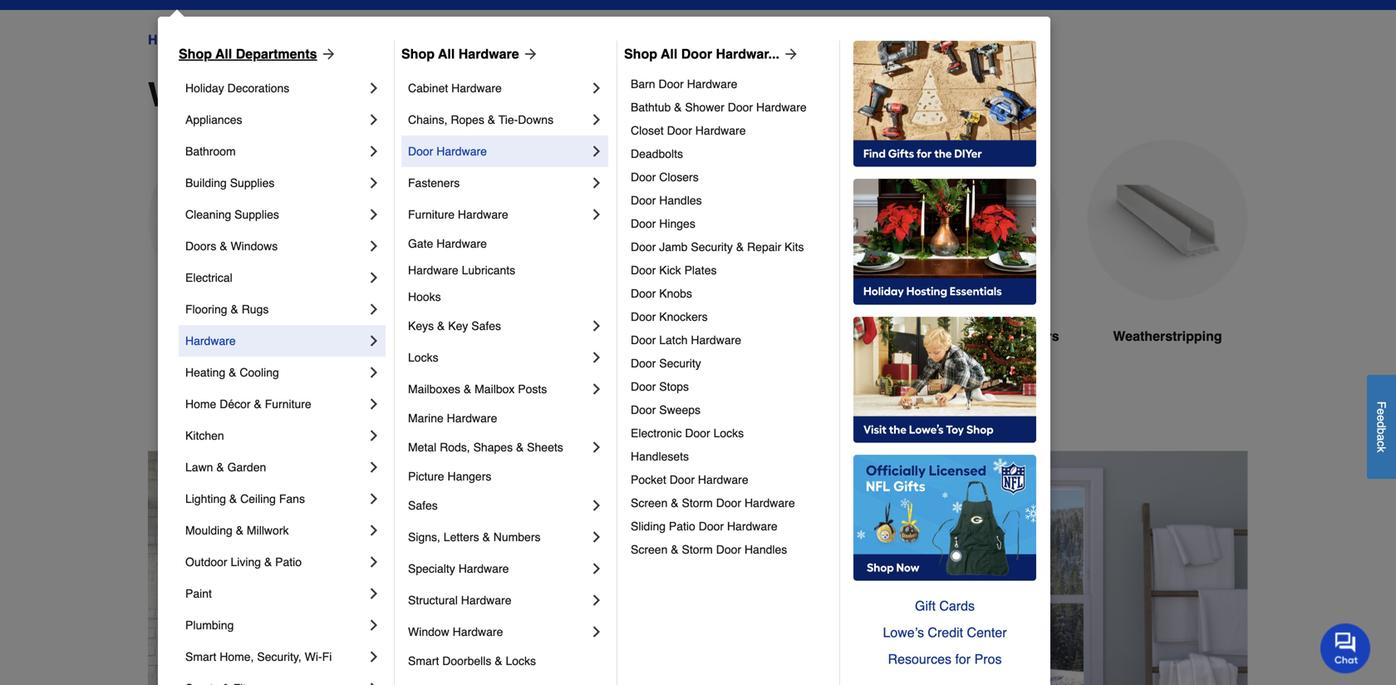 Task type: describe. For each thing, give the bounding box(es) containing it.
hardware down handlesets link
[[698, 473, 749, 486]]

hardware down screen & storm door hardware link on the bottom of page
[[728, 520, 778, 533]]

rugs
[[242, 303, 269, 316]]

lawn
[[185, 461, 213, 474]]

lighting & ceiling fans
[[185, 492, 305, 506]]

door right barn
[[659, 77, 684, 91]]

keys & key safes link
[[408, 310, 589, 342]]

tie-
[[499, 113, 518, 126]]

chevron right image for heating & cooling
[[366, 364, 382, 381]]

& down window hardware 'link'
[[495, 654, 503, 668]]

downs
[[518, 113, 554, 126]]

& down barn door hardware
[[674, 101, 682, 114]]

hardware inside 'link'
[[696, 124, 746, 137]]

hardware up hardware lubricants
[[437, 237, 487, 250]]

arrow right image
[[317, 46, 337, 62]]

0 horizontal spatial handles
[[660, 194, 702, 207]]

resources for pros
[[888, 651, 1002, 667]]

resources
[[888, 651, 952, 667]]

chevron right image for kitchen
[[366, 427, 382, 444]]

ceiling
[[240, 492, 276, 506]]

marine hardware link
[[408, 405, 605, 432]]

officially licensed n f l gifts. shop now. image
[[854, 455, 1037, 581]]

door kick plates
[[631, 264, 717, 277]]

supplies for building supplies
[[230, 176, 275, 190]]

home link
[[148, 30, 185, 50]]

& left cooling
[[229, 366, 237, 379]]

door down door knobs
[[631, 310, 656, 323]]

metal rods, shapes & sheets link
[[408, 432, 589, 463]]

0 vertical spatial furniture
[[408, 208, 455, 221]]

chevron right image for structural hardware
[[589, 592, 605, 609]]

door up electronic at the bottom left
[[631, 403, 656, 417]]

paint
[[185, 587, 212, 600]]

& left ceiling
[[229, 492, 237, 506]]

a
[[1376, 434, 1389, 441]]

chevron right image for doors & windows
[[366, 238, 382, 254]]

electronic door locks
[[631, 427, 744, 440]]

window hardware link
[[408, 616, 589, 648]]

picture hangers
[[408, 470, 492, 483]]

barn door hardware
[[631, 77, 738, 91]]

chevron right image for metal rods, shapes & sheets
[[589, 439, 605, 456]]

fi
[[322, 650, 332, 664]]

1 horizontal spatial patio
[[669, 520, 696, 533]]

millwork
[[247, 524, 289, 537]]

pocket door hardware
[[631, 473, 749, 486]]

chevron right image for paint
[[366, 585, 382, 602]]

a white three-panel, craftsman-style, prehung interior door with doorframe and hinges. image
[[336, 140, 497, 300]]

structural hardware link
[[408, 585, 589, 616]]

closet door hardware link
[[631, 119, 828, 142]]

chevron right image for outdoor living & patio
[[366, 554, 382, 570]]

hardware down mailboxes & mailbox posts
[[447, 412, 498, 425]]

windows down shop all departments
[[148, 76, 294, 114]]

hardware up cabinet hardware "link"
[[459, 46, 519, 62]]

electronic door locks link
[[631, 422, 828, 445]]

windows up door security
[[575, 328, 634, 344]]

a blue six-lite, two-panel, shaker-style exterior door. image
[[148, 140, 309, 300]]

hinges
[[660, 217, 696, 230]]

hardware down pocket door hardware link
[[745, 496, 795, 510]]

smart doorbells & locks link
[[408, 648, 605, 674]]

barn door hardware link
[[631, 72, 828, 96]]

doorbells
[[443, 654, 492, 668]]

hardware down fasteners 'link'
[[458, 208, 509, 221]]

door down "show more" button
[[685, 427, 711, 440]]

more
[[702, 397, 734, 413]]

bathtub
[[631, 101, 671, 114]]

a barn door with a brown frame, three frosted glass panels, black hardware and a black track. image
[[712, 140, 873, 300]]

door closers
[[631, 170, 699, 184]]

door jamb security & repair kits link
[[631, 235, 828, 259]]

2 e from the top
[[1376, 415, 1389, 421]]

cooling
[[240, 366, 279, 379]]

kitchen link
[[185, 420, 366, 451]]

chevron right image for fasteners
[[589, 175, 605, 191]]

departments
[[236, 46, 317, 62]]

& left 'key'
[[437, 319, 445, 333]]

chevron right image for cabinet hardware
[[589, 80, 605, 96]]

key
[[448, 319, 468, 333]]

chevron right image for door hardware
[[589, 143, 605, 160]]

gate
[[408, 237, 433, 250]]

rods,
[[440, 441, 470, 454]]

holiday
[[185, 81, 224, 95]]

cabinet hardware
[[408, 81, 502, 95]]

appliances link
[[185, 104, 366, 136]]

all for door
[[661, 46, 678, 62]]

storm for handles
[[682, 543, 713, 556]]

shop all door hardwar...
[[624, 46, 780, 62]]

doors left arrow right image
[[270, 32, 305, 47]]

resources for pros link
[[854, 646, 1037, 673]]

& down arrow right image
[[303, 76, 327, 114]]

windows down 'cleaning supplies' link
[[231, 239, 278, 253]]

mailboxes & mailbox posts link
[[408, 373, 589, 405]]

shop for shop all hardware
[[402, 46, 435, 62]]

arrow right image for shop all hardware
[[519, 46, 539, 62]]

structural hardware
[[408, 594, 512, 607]]

keys & key safes
[[408, 319, 501, 333]]

closet door hardware
[[631, 124, 746, 137]]

door down the "screen & storm door hardware"
[[699, 520, 724, 533]]

door knockers link
[[631, 305, 828, 328]]

specialty
[[408, 562, 455, 575]]

& down sliding patio door hardware
[[671, 543, 679, 556]]

chains, ropes & tie-downs link
[[408, 104, 589, 136]]

f
[[1376, 401, 1389, 408]]

door hinges
[[631, 217, 696, 230]]

chevron right image for locks
[[589, 349, 605, 366]]

home,
[[220, 650, 254, 664]]

chevron right image for keys & key safes
[[589, 318, 605, 334]]

door down pocket door hardware link
[[716, 496, 742, 510]]

numbers
[[494, 530, 541, 544]]

moulding & millwork link
[[185, 515, 366, 546]]

garden
[[227, 461, 266, 474]]

specialty hardware link
[[408, 553, 589, 585]]

outdoor living & patio
[[185, 555, 302, 569]]

& left openers
[[993, 328, 1002, 344]]

door left jamb
[[631, 240, 656, 254]]

door sweeps link
[[631, 398, 828, 422]]

door left kick
[[631, 264, 656, 277]]

door stops
[[631, 380, 689, 393]]

bathroom link
[[185, 136, 366, 167]]

lubricants
[[462, 264, 516, 277]]

find gifts for the diyer. image
[[854, 41, 1037, 167]]

paint link
[[185, 578, 366, 609]]

a piece of white weatherstripping. image
[[1088, 140, 1249, 300]]

kits
[[785, 240, 804, 254]]

door down chains,
[[408, 145, 433, 158]]

d
[[1376, 421, 1389, 428]]

holiday decorations
[[185, 81, 290, 95]]

interior doors
[[373, 328, 461, 344]]

1 vertical spatial security
[[660, 357, 702, 370]]

fasteners link
[[408, 167, 589, 199]]

show more button
[[636, 386, 761, 424]]

shop all door hardwar... link
[[624, 44, 800, 64]]

& right 'décor'
[[254, 397, 262, 411]]

arrow right image for shop all door hardwar...
[[780, 46, 800, 62]]

& left mailbox on the bottom left of the page
[[464, 382, 472, 396]]

door down 'handlesets'
[[670, 473, 695, 486]]

0 vertical spatial windows & doors
[[200, 32, 305, 47]]

& right the living
[[264, 555, 272, 569]]

doors down the hooks
[[422, 328, 461, 344]]

plates
[[685, 264, 717, 277]]

knobs
[[660, 287, 693, 300]]

ropes
[[451, 113, 485, 126]]

chevron right image for window hardware
[[589, 624, 605, 640]]

hardware inside "link"
[[452, 81, 502, 95]]

chains, ropes & tie-downs
[[408, 113, 554, 126]]

smart for smart home, security, wi-fi
[[185, 650, 216, 664]]

locks link
[[408, 342, 589, 373]]

chevron right image for cleaning supplies
[[366, 206, 382, 223]]

lowe's credit center
[[883, 625, 1007, 640]]

gate hardware link
[[408, 230, 605, 257]]

building supplies
[[185, 176, 275, 190]]

safes link
[[408, 490, 589, 521]]

weatherstripping link
[[1088, 140, 1249, 386]]

& right the letters
[[483, 530, 490, 544]]



Task type: vqa. For each thing, say whether or not it's contained in the screenshot.
Keys & Key Safes Link
yes



Task type: locate. For each thing, give the bounding box(es) containing it.
& left repair in the right of the page
[[737, 240, 744, 254]]

shower
[[685, 101, 725, 114]]

cleaning supplies
[[185, 208, 279, 221]]

0 horizontal spatial all
[[215, 46, 232, 62]]

2 storm from the top
[[682, 543, 713, 556]]

0 vertical spatial home
[[148, 32, 185, 47]]

security up plates
[[691, 240, 733, 254]]

garage doors & openers
[[901, 328, 1060, 344]]

storm up sliding patio door hardware
[[682, 496, 713, 510]]

a blue chamberlain garage door opener with two white light panels. image
[[900, 140, 1061, 300]]

locks
[[408, 351, 439, 364], [714, 427, 744, 440], [506, 654, 536, 668]]

hardware up smart doorbells & locks
[[453, 625, 503, 639]]

0 vertical spatial handles
[[660, 194, 702, 207]]

1 vertical spatial handles
[[745, 543, 788, 556]]

chevron right image for hardware
[[366, 333, 382, 349]]

& left tie-
[[488, 113, 496, 126]]

arrow right image
[[519, 46, 539, 62], [780, 46, 800, 62]]

1 horizontal spatial shop
[[402, 46, 435, 62]]

screen down pocket on the left bottom
[[631, 496, 668, 510]]

chevron right image for holiday decorations
[[366, 80, 382, 96]]

window hardware
[[408, 625, 503, 639]]

storm
[[682, 496, 713, 510], [682, 543, 713, 556]]

shop up cabinet
[[402, 46, 435, 62]]

patio up 'paint' link in the left bottom of the page
[[275, 555, 302, 569]]

all up holiday decorations
[[215, 46, 232, 62]]

locks down the interior doors
[[408, 351, 439, 364]]

hardware down 'ropes'
[[437, 145, 487, 158]]

0 vertical spatial storm
[[682, 496, 713, 510]]

door left the knobs
[[631, 287, 656, 300]]

chevron right image for signs, letters & numbers
[[589, 529, 605, 545]]

1 horizontal spatial furniture
[[408, 208, 455, 221]]

plumbing link
[[185, 609, 366, 641]]

e up d on the bottom of the page
[[1376, 408, 1389, 415]]

locks down window hardware 'link'
[[506, 654, 536, 668]]

door latch hardware
[[631, 333, 742, 347]]

handles down closers
[[660, 194, 702, 207]]

safes down 'picture'
[[408, 499, 438, 512]]

door kick plates link
[[631, 259, 828, 282]]

decorations
[[227, 81, 290, 95]]

patio right sliding
[[669, 520, 696, 533]]

3 shop from the left
[[624, 46, 658, 62]]

plumbing
[[185, 619, 234, 632]]

chevron right image for moulding & millwork
[[366, 522, 382, 539]]

screen for screen & storm door handles
[[631, 543, 668, 556]]

chevron right image for lawn & garden
[[366, 459, 382, 476]]

smart down window
[[408, 654, 439, 668]]

chevron right image for mailboxes & mailbox posts
[[589, 381, 605, 397]]

electrical link
[[185, 262, 366, 294]]

furniture up gate
[[408, 208, 455, 221]]

shop all hardware link
[[402, 44, 539, 64]]

windows & doors down the departments
[[148, 76, 432, 114]]

0 horizontal spatial furniture
[[265, 397, 312, 411]]

screen for screen & storm door hardware
[[631, 496, 668, 510]]

windows up holiday decorations
[[200, 32, 253, 47]]

door up door stops
[[631, 357, 656, 370]]

signs, letters & numbers
[[408, 530, 541, 544]]

doors & windows
[[185, 239, 278, 253]]

home décor & furniture
[[185, 397, 312, 411]]

latch
[[660, 333, 688, 347]]

storm for hardware
[[682, 496, 713, 510]]

None search field
[[526, 0, 980, 12]]

0 vertical spatial safes
[[472, 319, 501, 333]]

hardware up 'chains, ropes & tie-downs'
[[452, 81, 502, 95]]

& left rugs
[[231, 303, 238, 316]]

lawn & garden
[[185, 461, 266, 474]]

doors right garage
[[950, 328, 989, 344]]

storm down sliding patio door hardware
[[682, 543, 713, 556]]

kitchen
[[185, 429, 224, 442]]

1 all from the left
[[215, 46, 232, 62]]

a black double-hung window with six panes. image
[[524, 140, 685, 300]]

doors down rugs
[[236, 328, 275, 344]]

1 shop from the left
[[179, 46, 212, 62]]

2 horizontal spatial locks
[[714, 427, 744, 440]]

hooks
[[408, 290, 441, 303]]

& left sheets
[[516, 441, 524, 454]]

shop up barn
[[624, 46, 658, 62]]

supplies for cleaning supplies
[[235, 208, 279, 221]]

1 vertical spatial safes
[[408, 499, 438, 512]]

arrow right image up the barn door hardware link
[[780, 46, 800, 62]]

metal
[[408, 441, 437, 454]]

door security link
[[631, 352, 828, 375]]

0 vertical spatial locks
[[408, 351, 439, 364]]

cleaning supplies link
[[185, 199, 366, 230]]

screen inside screen & storm door hardware link
[[631, 496, 668, 510]]

visit the lowe's toy shop. image
[[854, 317, 1037, 443]]

bathtub & shower door hardware
[[631, 101, 807, 114]]

1 vertical spatial home
[[185, 397, 216, 411]]

smart down plumbing
[[185, 650, 216, 664]]

supplies down building supplies link
[[235, 208, 279, 221]]

chevron right image for safes
[[589, 497, 605, 514]]

door down the barn door hardware link
[[728, 101, 753, 114]]

1 vertical spatial locks
[[714, 427, 744, 440]]

shop for shop all departments
[[179, 46, 212, 62]]

lawn & garden link
[[185, 451, 366, 483]]

chevron right image for building supplies
[[366, 175, 382, 191]]

0 horizontal spatial locks
[[408, 351, 439, 364]]

3 all from the left
[[661, 46, 678, 62]]

building supplies link
[[185, 167, 366, 199]]

windows & doors link
[[200, 30, 305, 50]]

hardware up bathtub & shower door hardware
[[687, 77, 738, 91]]

door inside 'link'
[[728, 101, 753, 114]]

hooks link
[[408, 284, 605, 310]]

chevron right image for specialty hardware
[[589, 560, 605, 577]]

2 screen from the top
[[631, 543, 668, 556]]

hardware down "signs, letters & numbers"
[[459, 562, 509, 575]]

chevron right image for appliances
[[366, 111, 382, 128]]

bathtub & shower door hardware link
[[631, 96, 828, 119]]

moulding
[[185, 524, 233, 537]]

2 horizontal spatial all
[[661, 46, 678, 62]]

1 storm from the top
[[682, 496, 713, 510]]

furniture up 'kitchen' link
[[265, 397, 312, 411]]

shop up holiday
[[179, 46, 212, 62]]

shop all departments
[[179, 46, 317, 62]]

2 vertical spatial locks
[[506, 654, 536, 668]]

doors
[[270, 32, 305, 47], [336, 76, 432, 114], [185, 239, 216, 253], [236, 328, 275, 344], [422, 328, 461, 344], [950, 328, 989, 344]]

advertisement region
[[148, 451, 1249, 685]]

door down the sliding patio door hardware link
[[716, 543, 742, 556]]

0 vertical spatial screen
[[631, 496, 668, 510]]

holiday hosting essentials. image
[[854, 179, 1037, 305]]

1 vertical spatial patio
[[275, 555, 302, 569]]

flooring
[[185, 303, 227, 316]]

& left millwork
[[236, 524, 244, 537]]

windows & doors up decorations
[[200, 32, 305, 47]]

deadbolts link
[[631, 142, 828, 165]]

1 horizontal spatial all
[[438, 46, 455, 62]]

handlesets
[[631, 450, 689, 463]]

flooring & rugs link
[[185, 294, 366, 325]]

0 horizontal spatial smart
[[185, 650, 216, 664]]

hardware down bathtub & shower door hardware
[[696, 124, 746, 137]]

all for hardware
[[438, 46, 455, 62]]

1 horizontal spatial smart
[[408, 654, 439, 668]]

chevron right image
[[366, 143, 382, 160], [589, 175, 605, 191], [366, 238, 382, 254], [366, 269, 382, 286], [366, 301, 382, 318], [589, 349, 605, 366], [589, 381, 605, 397], [589, 439, 605, 456], [366, 459, 382, 476], [366, 522, 382, 539], [589, 560, 605, 577], [366, 585, 382, 602], [366, 649, 382, 665]]

b
[[1376, 428, 1389, 434]]

flooring & rugs
[[185, 303, 269, 316]]

handlesets link
[[631, 445, 828, 468]]

1 e from the top
[[1376, 408, 1389, 415]]

pros
[[975, 651, 1002, 667]]

screen inside screen & storm door handles link
[[631, 543, 668, 556]]

1 horizontal spatial home
[[185, 397, 216, 411]]

1 vertical spatial screen
[[631, 543, 668, 556]]

& right lawn
[[216, 461, 224, 474]]

0 vertical spatial supplies
[[230, 176, 275, 190]]

door right closet
[[667, 124, 693, 137]]

weatherstripping
[[1114, 328, 1223, 344]]

center
[[967, 625, 1007, 640]]

f e e d b a c k button
[[1368, 375, 1397, 479]]

chevron right image for smart home, security, wi-fi
[[366, 649, 382, 665]]

& up decorations
[[257, 32, 266, 47]]

chat invite button image
[[1321, 623, 1372, 674]]

arrow right image inside shop all door hardwar... link
[[780, 46, 800, 62]]

door up door hinges
[[631, 194, 656, 207]]

1 horizontal spatial handles
[[745, 543, 788, 556]]

1 vertical spatial storm
[[682, 543, 713, 556]]

0 horizontal spatial arrow right image
[[519, 46, 539, 62]]

smart for smart doorbells & locks
[[408, 654, 439, 668]]

0 horizontal spatial patio
[[275, 555, 302, 569]]

hardware link
[[185, 325, 366, 357]]

picture
[[408, 470, 444, 483]]

chevron right image for furniture hardware
[[589, 206, 605, 223]]

building
[[185, 176, 227, 190]]

furniture hardware
[[408, 208, 509, 221]]

handles down the sliding patio door hardware link
[[745, 543, 788, 556]]

home for home
[[148, 32, 185, 47]]

safes right 'key'
[[472, 319, 501, 333]]

1 arrow right image from the left
[[519, 46, 539, 62]]

windows link
[[524, 140, 685, 386]]

chevron right image for lighting & ceiling fans
[[366, 491, 382, 507]]

exterior doors link
[[148, 140, 309, 386]]

hardware down the barn door hardware link
[[757, 101, 807, 114]]

doors down arrow right image
[[336, 76, 432, 114]]

2 arrow right image from the left
[[780, 46, 800, 62]]

chevron right image for home décor & furniture
[[366, 396, 382, 412]]

smart home, security, wi-fi
[[185, 650, 332, 664]]

door jamb security & repair kits
[[631, 240, 804, 254]]

chevron right image for flooring & rugs
[[366, 301, 382, 318]]

hardware down 'specialty hardware' link
[[461, 594, 512, 607]]

all
[[215, 46, 232, 62], [438, 46, 455, 62], [661, 46, 678, 62]]

repair
[[748, 240, 782, 254]]

hardware up the hooks
[[408, 264, 459, 277]]

chevron right image
[[366, 80, 382, 96], [589, 80, 605, 96], [366, 111, 382, 128], [589, 111, 605, 128], [589, 143, 605, 160], [366, 175, 382, 191], [366, 206, 382, 223], [589, 206, 605, 223], [589, 318, 605, 334], [366, 333, 382, 349], [366, 364, 382, 381], [366, 396, 382, 412], [366, 427, 382, 444], [366, 491, 382, 507], [589, 497, 605, 514], [589, 529, 605, 545], [366, 554, 382, 570], [589, 592, 605, 609], [366, 617, 382, 634], [589, 624, 605, 640], [366, 680, 382, 685]]

sweeps
[[660, 403, 701, 417]]

door closers link
[[631, 165, 828, 189]]

sliding patio door hardware link
[[631, 515, 828, 538]]

0 horizontal spatial home
[[148, 32, 185, 47]]

shop for shop all door hardwar...
[[624, 46, 658, 62]]

shop
[[179, 46, 212, 62], [402, 46, 435, 62], [624, 46, 658, 62]]

heating & cooling
[[185, 366, 279, 379]]

door left latch
[[631, 333, 656, 347]]

0 vertical spatial security
[[691, 240, 733, 254]]

furniture
[[408, 208, 455, 221], [265, 397, 312, 411]]

doors down cleaning
[[185, 239, 216, 253]]

door knockers
[[631, 310, 708, 323]]

metal rods, shapes & sheets
[[408, 441, 564, 454]]

home décor & furniture link
[[185, 388, 366, 420]]

2 horizontal spatial shop
[[624, 46, 658, 62]]

1 vertical spatial supplies
[[235, 208, 279, 221]]

outdoor living & patio link
[[185, 546, 366, 578]]

hardware down door knockers link
[[691, 333, 742, 347]]

arrow right image up cabinet hardware "link"
[[519, 46, 539, 62]]

closet
[[631, 124, 664, 137]]

home for home décor & furniture
[[185, 397, 216, 411]]

screen & storm door handles link
[[631, 538, 828, 561]]

all for departments
[[215, 46, 232, 62]]

all up cabinet hardware
[[438, 46, 455, 62]]

all up barn door hardware
[[661, 46, 678, 62]]

signs,
[[408, 530, 441, 544]]

0 horizontal spatial shop
[[179, 46, 212, 62]]

door up barn door hardware
[[682, 46, 713, 62]]

window
[[408, 625, 450, 639]]

holiday decorations link
[[185, 72, 366, 104]]

garage doors & openers link
[[900, 140, 1061, 386]]

security,
[[257, 650, 302, 664]]

chevron right image for plumbing
[[366, 617, 382, 634]]

chevron right image for bathroom
[[366, 143, 382, 160]]

marine hardware
[[408, 412, 498, 425]]

chevron right image for chains, ropes & tie-downs
[[589, 111, 605, 128]]

chevron right image for electrical
[[366, 269, 382, 286]]

hardware down flooring
[[185, 334, 236, 348]]

heating
[[185, 366, 226, 379]]

shapes
[[474, 441, 513, 454]]

2 shop from the left
[[402, 46, 435, 62]]

1 horizontal spatial arrow right image
[[780, 46, 800, 62]]

1 screen from the top
[[631, 496, 668, 510]]

door hardware link
[[408, 136, 589, 167]]

& down pocket door hardware
[[671, 496, 679, 510]]

mailbox
[[475, 382, 515, 396]]

c
[[1376, 441, 1389, 447]]

keys
[[408, 319, 434, 333]]

arrow right image inside shop all hardware link
[[519, 46, 539, 62]]

smart home, security, wi-fi link
[[185, 641, 366, 673]]

locks up handlesets link
[[714, 427, 744, 440]]

door down door handles
[[631, 217, 656, 230]]

screen down sliding
[[631, 543, 668, 556]]

door inside 'link'
[[667, 124, 693, 137]]

1 horizontal spatial locks
[[506, 654, 536, 668]]

security down the door latch hardware
[[660, 357, 702, 370]]

0 horizontal spatial safes
[[408, 499, 438, 512]]

0 vertical spatial patio
[[669, 520, 696, 533]]

1 vertical spatial windows & doors
[[148, 76, 432, 114]]

1 vertical spatial furniture
[[265, 397, 312, 411]]

home inside home décor & furniture link
[[185, 397, 216, 411]]

door left stops
[[631, 380, 656, 393]]

door down the deadbolts
[[631, 170, 656, 184]]

mailboxes & mailbox posts
[[408, 382, 547, 396]]

1 horizontal spatial safes
[[472, 319, 501, 333]]

door latch hardware link
[[631, 328, 828, 352]]

& down cleaning supplies
[[220, 239, 227, 253]]

k
[[1376, 447, 1389, 452]]

2 all from the left
[[438, 46, 455, 62]]



